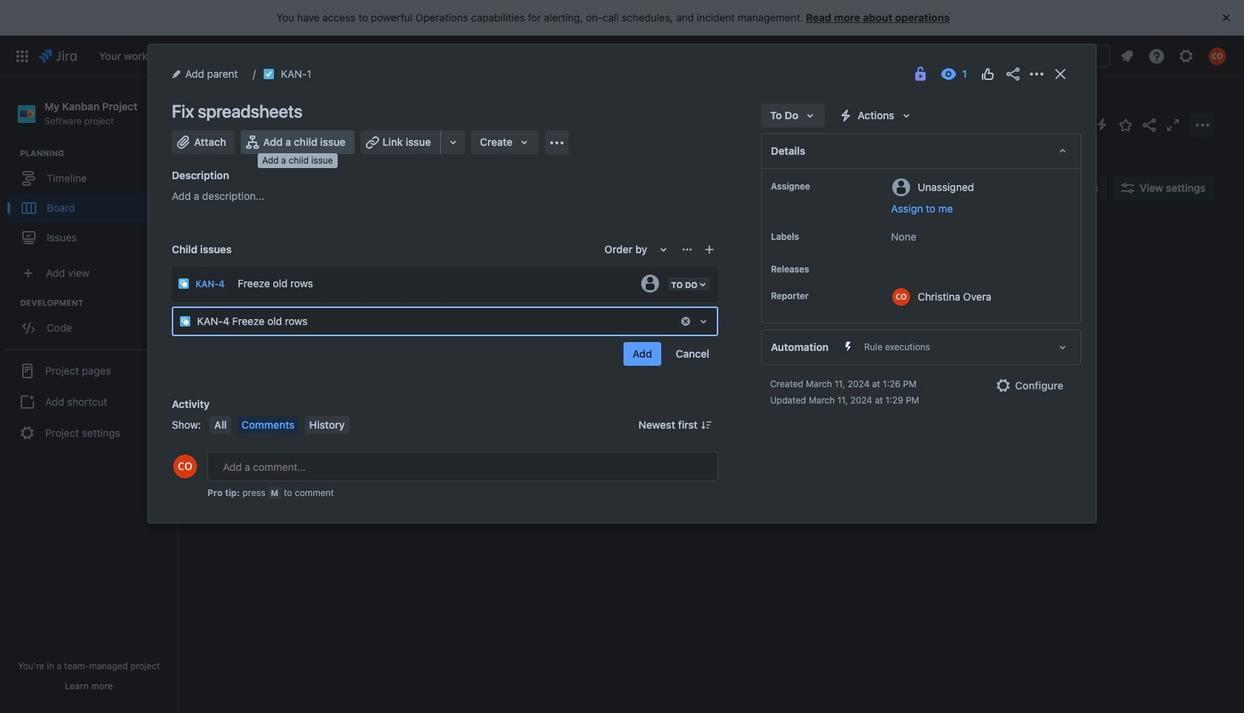 Task type: describe. For each thing, give the bounding box(es) containing it.
more information about christina overa image
[[893, 288, 911, 306]]

task image
[[220, 304, 232, 315]]

add app image
[[548, 134, 566, 151]]

search image
[[969, 50, 981, 62]]

6 list item from the left
[[423, 35, 467, 77]]

actions image
[[1028, 65, 1046, 83]]

enter full screen image
[[1164, 116, 1182, 134]]

5 list item from the left
[[367, 35, 417, 77]]

primary element
[[9, 35, 874, 77]]

details element
[[761, 133, 1081, 169]]

reporter pin to top. only you can see pinned fields. image
[[812, 290, 824, 302]]

0 of 1 child issues complete image
[[359, 304, 371, 315]]

dismiss image
[[1218, 9, 1235, 27]]

close image
[[1052, 65, 1069, 83]]

issue actions image
[[681, 244, 693, 256]]

create child image
[[704, 244, 715, 256]]

link web pages and more image
[[444, 133, 462, 151]]

3 list item from the left
[[231, 35, 279, 77]]

1 vertical spatial group
[[7, 297, 177, 347]]

7 list item from the left
[[521, 35, 564, 77]]



Task type: vqa. For each thing, say whether or not it's contained in the screenshot.
the left "a"
no



Task type: locate. For each thing, give the bounding box(es) containing it.
clear image
[[680, 315, 692, 327]]

2 heading from the top
[[20, 297, 177, 309]]

1 horizontal spatial list
[[1114, 43, 1235, 69]]

heading for the topmost group
[[20, 148, 177, 159]]

0 vertical spatial group
[[7, 148, 177, 257]]

2 vertical spatial group
[[6, 349, 172, 454]]

sidebar element
[[0, 77, 178, 713]]

Search field
[[963, 44, 1111, 68]]

list item
[[95, 35, 161, 77], [167, 35, 225, 77], [231, 35, 279, 77], [285, 35, 361, 77], [367, 35, 417, 77], [423, 35, 467, 77], [521, 35, 564, 77], [576, 35, 626, 77]]

2 list item from the left
[[167, 35, 225, 77]]

menu bar
[[207, 416, 352, 434]]

4 list item from the left
[[285, 35, 361, 77]]

copy link to issue image
[[309, 67, 320, 79]]

issue type: subtask image
[[178, 278, 190, 290]]

star kan board image
[[1117, 116, 1135, 134]]

1 list item from the left
[[95, 35, 161, 77]]

Add a comment… field
[[207, 452, 718, 481]]

None search field
[[963, 44, 1111, 68]]

1 vertical spatial heading
[[20, 297, 177, 309]]

assignee pin to top. only you can see pinned fields. image
[[813, 181, 825, 193]]

tooltip
[[258, 153, 337, 168]]

open image
[[695, 313, 712, 330]]

automation element
[[761, 330, 1081, 365]]

0 horizontal spatial list
[[92, 35, 874, 77]]

heading for the middle group
[[20, 297, 177, 309]]

1 heading from the top
[[20, 148, 177, 159]]

heading
[[20, 148, 177, 159], [20, 297, 177, 309]]

labels pin to top. only you can see pinned fields. image
[[802, 231, 814, 243]]

jira image
[[39, 47, 77, 65], [39, 47, 77, 65]]

dialog
[[148, 44, 1096, 523]]

group
[[7, 148, 177, 257], [7, 297, 177, 347], [6, 349, 172, 454]]

8 list item from the left
[[576, 35, 626, 77]]

vote options: no one has voted for this issue yet. image
[[979, 65, 997, 83]]

0 of 1 child issues complete image
[[359, 304, 371, 315]]

Search this board text field
[[209, 175, 277, 201]]

task image
[[263, 68, 275, 80]]

list
[[92, 35, 874, 77], [1114, 43, 1235, 69]]

banner
[[0, 35, 1244, 77]]

0 vertical spatial heading
[[20, 148, 177, 159]]



